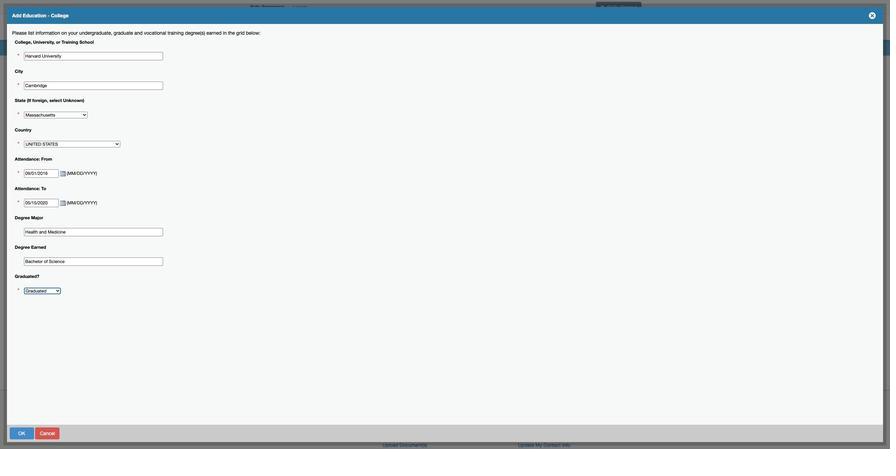 Task type: vqa. For each thing, say whether or not it's contained in the screenshot.
Close Window icon
yes



Task type: locate. For each thing, give the bounding box(es) containing it.
None button
[[10, 428, 34, 440], [35, 428, 60, 440], [146, 428, 174, 440], [175, 428, 195, 440], [832, 428, 875, 440], [10, 428, 34, 440], [35, 428, 60, 440], [146, 428, 174, 440], [175, 428, 195, 440], [832, 428, 875, 440]]

None text field
[[24, 199, 59, 208], [24, 258, 163, 266], [24, 199, 59, 208], [24, 258, 163, 266]]

None image field
[[59, 171, 66, 177], [59, 201, 66, 206], [59, 171, 66, 177], [59, 201, 66, 206]]

None text field
[[24, 52, 163, 61], [24, 82, 163, 90], [24, 170, 59, 178], [24, 229, 163, 237], [24, 52, 163, 61], [24, 82, 163, 90], [24, 170, 59, 178], [24, 229, 163, 237]]



Task type: describe. For each thing, give the bounding box(es) containing it.
illinois department of financial and professional regulation image
[[247, 16, 405, 38]]

delete this row image
[[157, 90, 163, 95]]

close window image
[[867, 10, 878, 21]]

shopping cart image
[[601, 5, 604, 9]]

close window image
[[867, 10, 878, 21]]



